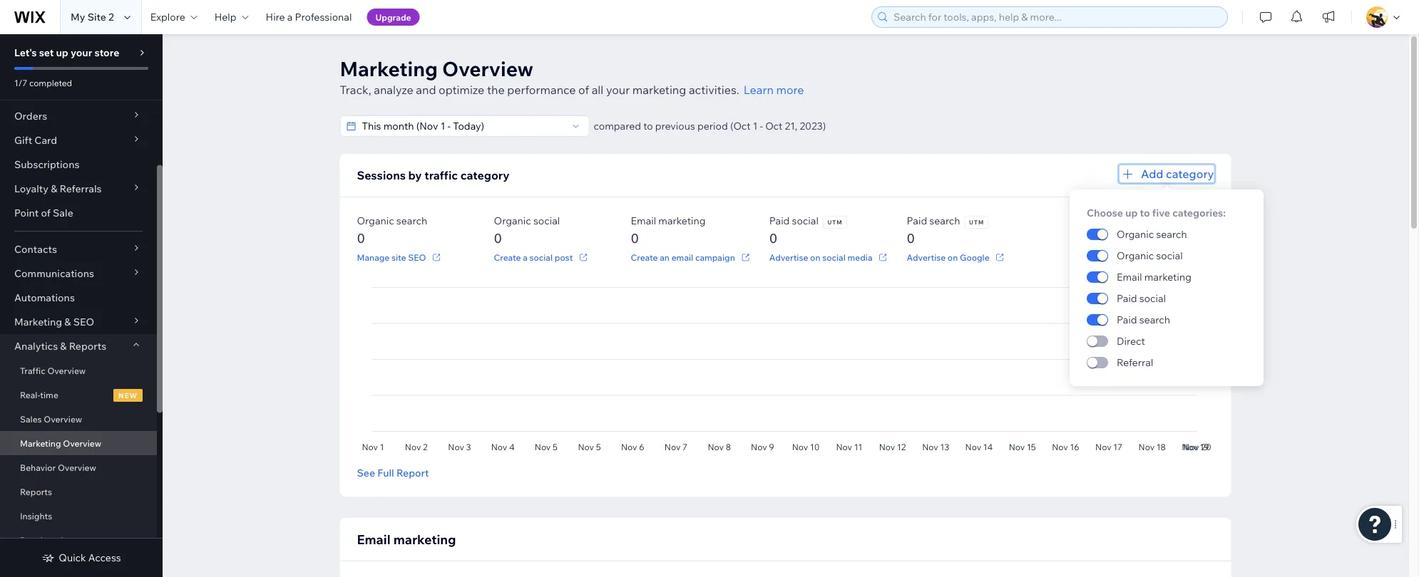 Task type: locate. For each thing, give the bounding box(es) containing it.
up
[[56, 46, 68, 59], [1126, 207, 1138, 219]]

of left all
[[579, 83, 589, 97]]

organic
[[357, 215, 394, 227], [494, 215, 531, 227], [1117, 228, 1154, 241], [1117, 250, 1154, 262]]

1 horizontal spatial paid social
[[1117, 292, 1166, 305]]

2 0 from the left
[[494, 230, 502, 246]]

seo for marketing & seo
[[73, 316, 94, 328]]

marketing inside marketing overview track, analyze and optimize the performance of all your marketing activities. learn more
[[340, 56, 438, 81]]

create down organic social 0
[[494, 252, 521, 263]]

0 vertical spatial seo
[[408, 252, 426, 263]]

post
[[555, 252, 573, 263]]

5 0 from the left
[[907, 230, 915, 246]]

seo right site
[[408, 252, 426, 263]]

up right choose
[[1126, 207, 1138, 219]]

category right traffic
[[460, 168, 510, 183]]

organic up organic social
[[1117, 228, 1154, 241]]

None field
[[358, 116, 567, 136]]

paid social down organic social
[[1117, 292, 1166, 305]]

2 horizontal spatial email
[[1117, 271, 1142, 284]]

marketing inside dropdown button
[[14, 316, 62, 328]]

& down the marketing & seo
[[60, 340, 67, 353]]

add
[[1141, 167, 1164, 181]]

learn
[[744, 83, 774, 97]]

2 create from the left
[[631, 252, 658, 263]]

1 horizontal spatial create
[[631, 252, 658, 263]]

organic for organic search 0
[[357, 215, 394, 227]]

overview up the
[[442, 56, 534, 81]]

utm up 'advertise on social media' link in the right of the page
[[828, 219, 843, 226]]

organic inside organic social 0
[[494, 215, 531, 227]]

email marketing down organic social
[[1117, 271, 1192, 284]]

advertise left media
[[769, 252, 808, 263]]

of inside point of sale link
[[41, 207, 51, 219]]

social
[[533, 215, 560, 227], [792, 215, 819, 227], [1156, 250, 1183, 262], [530, 252, 553, 263], [822, 252, 846, 263], [1140, 292, 1166, 305]]

behavior overview
[[20, 463, 96, 473]]

organic for organic social 0
[[494, 215, 531, 227]]

1 0 from the left
[[357, 230, 365, 246]]

reports up insights
[[20, 487, 52, 497]]

2 utm from the left
[[969, 219, 984, 226]]

& up analytics & reports
[[64, 316, 71, 328]]

sale
[[53, 207, 73, 219]]

reports down marketing & seo dropdown button
[[69, 340, 106, 353]]

organic up manage
[[357, 215, 394, 227]]

social up advertise on social media
[[792, 215, 819, 227]]

overview inside sales overview link
[[44, 414, 82, 425]]

0 vertical spatial paid social
[[769, 215, 819, 227]]

1 horizontal spatial seo
[[408, 252, 426, 263]]

marketing up behavior
[[20, 438, 61, 449]]

let's
[[14, 46, 37, 59]]

subscriptions
[[14, 158, 80, 171]]

overview
[[442, 56, 534, 81], [47, 366, 86, 376], [44, 414, 82, 425], [63, 438, 101, 449], [58, 463, 96, 473]]

0 inside email marketing 0
[[631, 230, 639, 246]]

social left post
[[530, 252, 553, 263]]

0 horizontal spatial advertise
[[769, 252, 808, 263]]

traffic
[[424, 168, 458, 183]]

21,
[[785, 120, 798, 132]]

full
[[377, 467, 394, 480]]

1 vertical spatial a
[[523, 252, 528, 263]]

marketing up analytics
[[14, 316, 62, 328]]

traffic
[[20, 366, 45, 376]]

overview up behavior overview 'link'
[[63, 438, 101, 449]]

overview down analytics & reports
[[47, 366, 86, 376]]

0 vertical spatial marketing
[[340, 56, 438, 81]]

0 inside organic social 0
[[494, 230, 502, 246]]

time
[[40, 390, 58, 400]]

0 vertical spatial reports
[[69, 340, 106, 353]]

performance
[[507, 83, 576, 97]]

1 vertical spatial your
[[606, 83, 630, 97]]

on left media
[[810, 252, 821, 263]]

paid search up direct
[[1117, 314, 1170, 326]]

2 vertical spatial email
[[357, 532, 391, 548]]

1 vertical spatial paid search
[[1117, 314, 1170, 326]]

marketing & seo button
[[0, 310, 157, 335]]

marketing up previous
[[632, 83, 686, 97]]

1/7
[[14, 77, 27, 88]]

advertise left google
[[907, 252, 946, 263]]

automations link
[[0, 286, 157, 310]]

1 horizontal spatial to
[[1140, 207, 1150, 219]]

organic search
[[1117, 228, 1187, 241]]

marketing up email
[[659, 215, 706, 227]]

overview inside traffic overview link
[[47, 366, 86, 376]]

1 utm from the left
[[828, 219, 843, 226]]

1 horizontal spatial paid search
[[1117, 314, 1170, 326]]

1 vertical spatial paid social
[[1117, 292, 1166, 305]]

1 on from the left
[[810, 252, 821, 263]]

create left an
[[631, 252, 658, 263]]

new
[[118, 391, 138, 400]]

0 horizontal spatial create
[[494, 252, 521, 263]]

choose
[[1087, 207, 1123, 219]]

utm
[[828, 219, 843, 226], [969, 219, 984, 226]]

overview inside behavior overview 'link'
[[58, 463, 96, 473]]

on left google
[[948, 252, 958, 263]]

up right the set
[[56, 46, 68, 59]]

communications
[[14, 267, 94, 280]]

2 on from the left
[[948, 252, 958, 263]]

utm for paid social
[[828, 219, 843, 226]]

0 vertical spatial of
[[579, 83, 589, 97]]

utm up google
[[969, 219, 984, 226]]

benchmarks link
[[0, 528, 157, 553]]

see full report
[[357, 467, 429, 480]]

organic up create a social post
[[494, 215, 531, 227]]

1 horizontal spatial reports
[[69, 340, 106, 353]]

1 horizontal spatial on
[[948, 252, 958, 263]]

1 create from the left
[[494, 252, 521, 263]]

your left store
[[71, 46, 92, 59]]

social down organic social
[[1140, 292, 1166, 305]]

a
[[287, 11, 293, 23], [523, 252, 528, 263]]

0 vertical spatial your
[[71, 46, 92, 59]]

your right all
[[606, 83, 630, 97]]

0 horizontal spatial paid search
[[907, 215, 960, 227]]

utm for paid search
[[969, 219, 984, 226]]

to left previous
[[643, 120, 653, 132]]

1 horizontal spatial category
[[1166, 167, 1214, 181]]

analytics
[[14, 340, 58, 353]]

1 vertical spatial reports
[[20, 487, 52, 497]]

0
[[357, 230, 365, 246], [494, 230, 502, 246], [631, 230, 639, 246], [769, 230, 778, 246], [907, 230, 915, 246]]

seo for manage site seo
[[408, 252, 426, 263]]

marketing up analyze
[[340, 56, 438, 81]]

email marketing down report
[[357, 532, 456, 548]]

insights
[[20, 511, 52, 522]]

& inside 'popup button'
[[51, 183, 57, 195]]

on for paid social
[[810, 252, 821, 263]]

1 horizontal spatial email
[[631, 215, 656, 227]]

0 up advertise on social media
[[769, 230, 778, 246]]

real-
[[20, 390, 40, 400]]

seo down automations link
[[73, 316, 94, 328]]

2 vertical spatial marketing
[[20, 438, 61, 449]]

0 horizontal spatial reports
[[20, 487, 52, 497]]

contacts button
[[0, 238, 157, 262]]

1 vertical spatial marketing
[[14, 316, 62, 328]]

0 up advertise on google
[[907, 230, 915, 246]]

0 up create an email campaign
[[631, 230, 639, 246]]

and
[[416, 83, 436, 97]]

0 for email marketing 0
[[631, 230, 639, 246]]

organic inside organic search 0
[[357, 215, 394, 227]]

& inside dropdown button
[[64, 316, 71, 328]]

seo
[[408, 252, 426, 263], [73, 316, 94, 328]]

paid search up advertise on google
[[907, 215, 960, 227]]

marketing for marketing overview track, analyze and optimize the performance of all your marketing activities. learn more
[[340, 56, 438, 81]]

0 up create a social post
[[494, 230, 502, 246]]

advertise for social
[[769, 252, 808, 263]]

google
[[960, 252, 990, 263]]

0 vertical spatial a
[[287, 11, 293, 23]]

1 horizontal spatial up
[[1126, 207, 1138, 219]]

a right hire
[[287, 11, 293, 23]]

1 vertical spatial email
[[1117, 271, 1142, 284]]

sidebar element
[[0, 34, 163, 578]]

0 horizontal spatial email marketing
[[357, 532, 456, 548]]

0 vertical spatial email
[[631, 215, 656, 227]]

by
[[408, 168, 422, 183]]

hire a professional link
[[257, 0, 360, 34]]

1 horizontal spatial of
[[579, 83, 589, 97]]

advertise on google link
[[907, 251, 1007, 264]]

0 horizontal spatial your
[[71, 46, 92, 59]]

3 0 from the left
[[631, 230, 639, 246]]

up inside sidebar element
[[56, 46, 68, 59]]

previous
[[655, 120, 695, 132]]

email down organic social
[[1117, 271, 1142, 284]]

sales overview link
[[0, 407, 157, 431]]

paid search
[[907, 215, 960, 227], [1117, 314, 1170, 326]]

reports
[[69, 340, 106, 353], [20, 487, 52, 497]]

category
[[1166, 167, 1214, 181], [460, 168, 510, 183]]

search up manage site seo link
[[396, 215, 427, 227]]

2 advertise from the left
[[907, 252, 946, 263]]

0 horizontal spatial on
[[810, 252, 821, 263]]

of
[[579, 83, 589, 97], [41, 207, 51, 219]]

search up direct
[[1140, 314, 1170, 326]]

advertise on google
[[907, 252, 990, 263]]

benchmarks
[[20, 535, 70, 546]]

category right the add
[[1166, 167, 1214, 181]]

search up advertise on google
[[930, 215, 960, 227]]

overview inside marketing overview track, analyze and optimize the performance of all your marketing activities. learn more
[[442, 56, 534, 81]]

advertise for search
[[907, 252, 946, 263]]

overview for marketing overview
[[63, 438, 101, 449]]

0 horizontal spatial a
[[287, 11, 293, 23]]

overview for marketing overview track, analyze and optimize the performance of all your marketing activities. learn more
[[442, 56, 534, 81]]

of left sale
[[41, 207, 51, 219]]

0 inside organic search 0
[[357, 230, 365, 246]]

search inside organic search 0
[[396, 215, 427, 227]]

an
[[660, 252, 670, 263]]

email up create an email campaign
[[631, 215, 656, 227]]

email
[[631, 215, 656, 227], [1117, 271, 1142, 284], [357, 532, 391, 548]]

overview for traffic overview
[[47, 366, 86, 376]]

2 vertical spatial &
[[60, 340, 67, 353]]

compared
[[594, 120, 641, 132]]

1 horizontal spatial advertise
[[907, 252, 946, 263]]

0 vertical spatial email marketing
[[1117, 271, 1192, 284]]

report
[[396, 467, 429, 480]]

email down see
[[357, 532, 391, 548]]

point of sale link
[[0, 201, 157, 225]]

0 vertical spatial up
[[56, 46, 68, 59]]

overview down marketing overview link
[[58, 463, 96, 473]]

a down organic social 0
[[523, 252, 528, 263]]

1 vertical spatial of
[[41, 207, 51, 219]]

paid
[[769, 215, 790, 227], [907, 215, 927, 227], [1117, 292, 1137, 305], [1117, 314, 1137, 326]]

social left media
[[822, 252, 846, 263]]

paid social up advertise on social media
[[769, 215, 819, 227]]

of inside marketing overview track, analyze and optimize the performance of all your marketing activities. learn more
[[579, 83, 589, 97]]

sales
[[20, 414, 42, 425]]

Search for tools, apps, help & more... field
[[889, 7, 1223, 27]]

to left five
[[1140, 207, 1150, 219]]

organic social
[[1117, 250, 1183, 262]]

0 vertical spatial paid search
[[907, 215, 960, 227]]

overview inside marketing overview link
[[63, 438, 101, 449]]

social up create a social post link
[[533, 215, 560, 227]]

0 horizontal spatial of
[[41, 207, 51, 219]]

on
[[810, 252, 821, 263], [948, 252, 958, 263]]

1 horizontal spatial a
[[523, 252, 528, 263]]

card
[[34, 134, 57, 147]]

0 horizontal spatial seo
[[73, 316, 94, 328]]

see
[[357, 467, 375, 480]]

& inside popup button
[[60, 340, 67, 353]]

marketing
[[340, 56, 438, 81], [14, 316, 62, 328], [20, 438, 61, 449]]

your
[[71, 46, 92, 59], [606, 83, 630, 97]]

1 advertise from the left
[[769, 252, 808, 263]]

0 vertical spatial &
[[51, 183, 57, 195]]

overview up marketing overview at left bottom
[[44, 414, 82, 425]]

1 vertical spatial &
[[64, 316, 71, 328]]

search
[[396, 215, 427, 227], [930, 215, 960, 227], [1156, 228, 1187, 241], [1140, 314, 1170, 326]]

0 up manage
[[357, 230, 365, 246]]

email marketing
[[1117, 271, 1192, 284], [357, 532, 456, 548]]

0 vertical spatial to
[[643, 120, 653, 132]]

& right loyalty
[[51, 183, 57, 195]]

0 for organic search 0
[[357, 230, 365, 246]]

organic down organic search
[[1117, 250, 1154, 262]]

email
[[672, 252, 693, 263]]

0 horizontal spatial up
[[56, 46, 68, 59]]

1 horizontal spatial utm
[[969, 219, 984, 226]]

referral
[[1117, 357, 1153, 369]]

1 vertical spatial seo
[[73, 316, 94, 328]]

1 horizontal spatial your
[[606, 83, 630, 97]]

advertise
[[769, 252, 808, 263], [907, 252, 946, 263]]

0 horizontal spatial utm
[[828, 219, 843, 226]]

4 0 from the left
[[769, 230, 778, 246]]

seo inside dropdown button
[[73, 316, 94, 328]]



Task type: vqa. For each thing, say whether or not it's contained in the screenshot.
Oct
yes



Task type: describe. For each thing, give the bounding box(es) containing it.
contacts
[[14, 243, 57, 256]]

0 horizontal spatial to
[[643, 120, 653, 132]]

five
[[1152, 207, 1170, 219]]

let's set up your store
[[14, 46, 119, 59]]

manage site seo link
[[357, 251, 443, 264]]

upgrade
[[375, 12, 411, 22]]

sessions
[[357, 168, 406, 183]]

site
[[87, 11, 106, 23]]

learn more link
[[744, 81, 804, 98]]

a for professional
[[287, 11, 293, 23]]

search down five
[[1156, 228, 1187, 241]]

& for marketing
[[64, 316, 71, 328]]

orders
[[14, 110, 47, 122]]

2
[[108, 11, 114, 23]]

gift
[[14, 134, 32, 147]]

marketing down organic social
[[1145, 271, 1192, 284]]

marketing for marketing overview
[[20, 438, 61, 449]]

your inside sidebar element
[[71, 46, 92, 59]]

marketing for marketing & seo
[[14, 316, 62, 328]]

organic for organic social
[[1117, 250, 1154, 262]]

more
[[776, 83, 804, 97]]

organic search 0
[[357, 215, 427, 246]]

explore
[[150, 11, 185, 23]]

-
[[760, 120, 763, 132]]

quick
[[59, 552, 86, 565]]

upgrade button
[[367, 9, 420, 26]]

traffic overview link
[[0, 359, 157, 383]]

2023)
[[800, 120, 826, 132]]

on for paid search
[[948, 252, 958, 263]]

analytics & reports button
[[0, 335, 157, 359]]

hire
[[266, 11, 285, 23]]

0 horizontal spatial email
[[357, 532, 391, 548]]

marketing down report
[[393, 532, 456, 548]]

& for loyalty
[[51, 183, 57, 195]]

subscriptions link
[[0, 153, 157, 177]]

email inside email marketing 0
[[631, 215, 656, 227]]

1 vertical spatial to
[[1140, 207, 1150, 219]]

advertise on social media link
[[769, 251, 890, 264]]

organic social 0
[[494, 215, 560, 246]]

point of sale
[[14, 207, 73, 219]]

create a social post
[[494, 252, 573, 263]]

site
[[392, 252, 406, 263]]

category inside button
[[1166, 167, 1214, 181]]

create an email campaign
[[631, 252, 735, 263]]

1 horizontal spatial email marketing
[[1117, 271, 1192, 284]]

loyalty
[[14, 183, 48, 195]]

1 vertical spatial up
[[1126, 207, 1138, 219]]

add category
[[1141, 167, 1214, 181]]

activities.
[[689, 83, 739, 97]]

compared to previous period (oct 1 - oct 21, 2023)
[[594, 120, 826, 132]]

social inside organic social 0
[[533, 215, 560, 227]]

& for analytics
[[60, 340, 67, 353]]

overview for behavior overview
[[58, 463, 96, 473]]

direct
[[1117, 335, 1145, 348]]

marketing overview track, analyze and optimize the performance of all your marketing activities. learn more
[[340, 56, 804, 97]]

sales overview
[[20, 414, 82, 425]]

the
[[487, 83, 505, 97]]

your inside marketing overview track, analyze and optimize the performance of all your marketing activities. learn more
[[606, 83, 630, 97]]

0 for organic social 0
[[494, 230, 502, 246]]

overview for sales overview
[[44, 414, 82, 425]]

1
[[753, 120, 758, 132]]

1 vertical spatial email marketing
[[357, 532, 456, 548]]

marketing overview link
[[0, 431, 157, 456]]

help
[[214, 11, 236, 23]]

quick access
[[59, 552, 121, 565]]

real-time
[[20, 390, 58, 400]]

gift card button
[[0, 128, 157, 153]]

communications button
[[0, 262, 157, 286]]

my
[[71, 11, 85, 23]]

set
[[39, 46, 54, 59]]

optimize
[[439, 83, 485, 97]]

reports link
[[0, 480, 157, 504]]

social down organic search
[[1156, 250, 1183, 262]]

track,
[[340, 83, 371, 97]]

my site 2
[[71, 11, 114, 23]]

reports inside popup button
[[69, 340, 106, 353]]

0 horizontal spatial category
[[460, 168, 510, 183]]

add category button
[[1120, 165, 1214, 183]]

period
[[698, 120, 728, 132]]

create for organic social 0
[[494, 252, 521, 263]]

traffic overview
[[20, 366, 86, 376]]

media
[[848, 252, 873, 263]]

all
[[592, 83, 604, 97]]

loyalty & referrals
[[14, 183, 102, 195]]

behavior overview link
[[0, 456, 157, 480]]

email marketing 0
[[631, 215, 706, 246]]

organic for organic search
[[1117, 228, 1154, 241]]

marketing overview
[[20, 438, 101, 449]]

a for social
[[523, 252, 528, 263]]

manage
[[357, 252, 390, 263]]

create for email marketing 0
[[631, 252, 658, 263]]

completed
[[29, 77, 72, 88]]

marketing inside email marketing 0
[[659, 215, 706, 227]]

create a social post link
[[494, 251, 590, 264]]

0 horizontal spatial paid social
[[769, 215, 819, 227]]

orders button
[[0, 104, 157, 128]]

automations
[[14, 292, 75, 304]]

analytics & reports
[[14, 340, 106, 353]]

(oct
[[730, 120, 751, 132]]

hire a professional
[[266, 11, 352, 23]]

marketing inside marketing overview track, analyze and optimize the performance of all your marketing activities. learn more
[[632, 83, 686, 97]]

quick access button
[[42, 552, 121, 565]]

marketing & seo
[[14, 316, 94, 328]]

professional
[[295, 11, 352, 23]]

help button
[[206, 0, 257, 34]]

access
[[88, 552, 121, 565]]

advertise on social media
[[769, 252, 873, 263]]

behavior
[[20, 463, 56, 473]]

manage site seo
[[357, 252, 426, 263]]

gift card
[[14, 134, 57, 147]]



